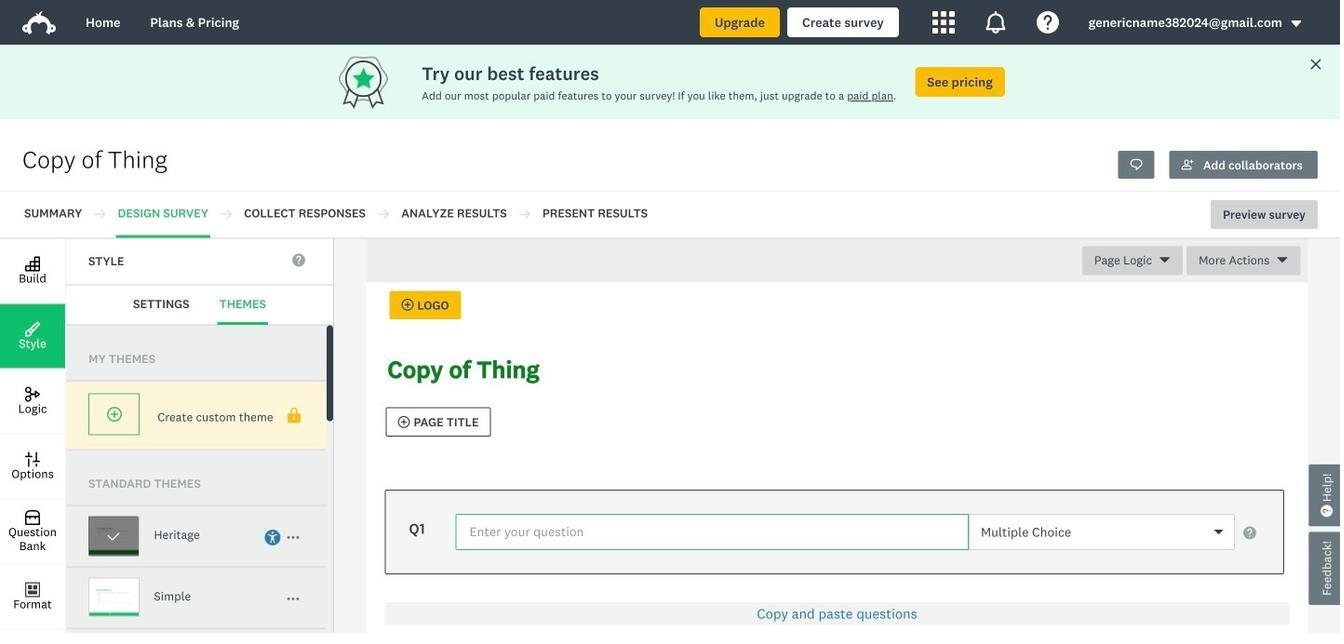 Task type: vqa. For each thing, say whether or not it's contained in the screenshot.
field
no



Task type: describe. For each thing, give the bounding box(es) containing it.
1 products icon image from the left
[[933, 11, 955, 34]]

dropdown arrow image
[[1290, 17, 1303, 30]]

rewards image
[[335, 52, 422, 112]]

surveymonkey logo image
[[22, 11, 56, 35]]



Task type: locate. For each thing, give the bounding box(es) containing it.
help icon image
[[1037, 11, 1059, 34]]

products icon image
[[933, 11, 955, 34], [985, 11, 1007, 34]]

2 products icon image from the left
[[985, 11, 1007, 34]]

1 horizontal spatial products icon image
[[985, 11, 1007, 34]]

0 horizontal spatial products icon image
[[933, 11, 955, 34]]



